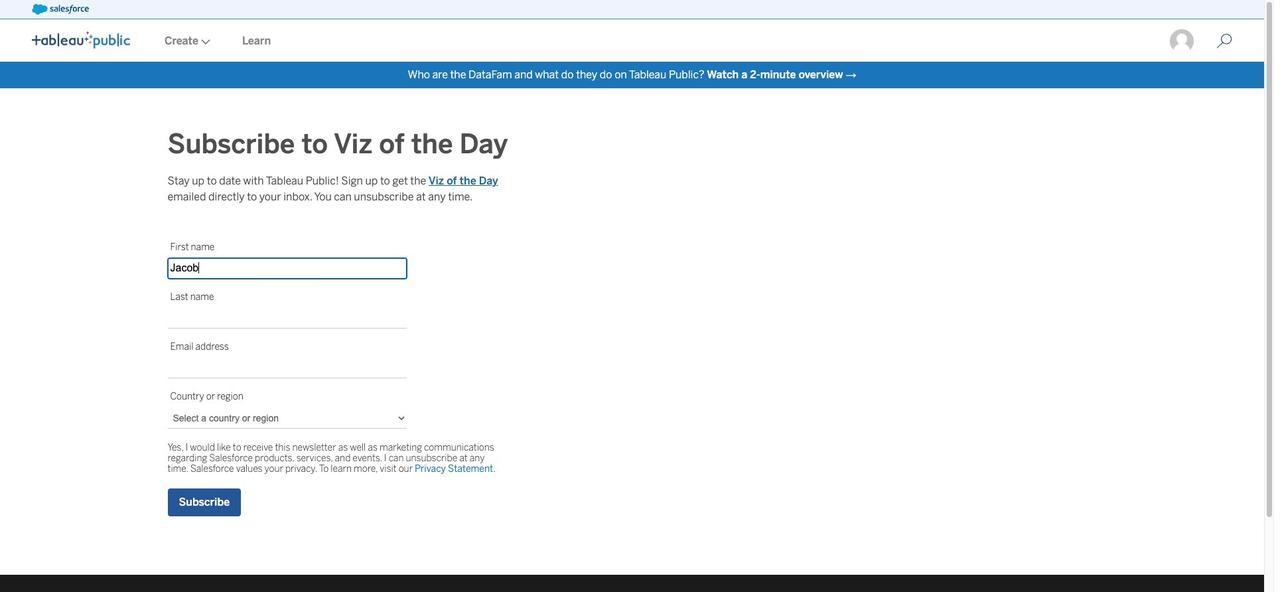 Task type: vqa. For each thing, say whether or not it's contained in the screenshot.
text box
yes



Task type: describe. For each thing, give the bounding box(es) containing it.
go to search image
[[1201, 33, 1249, 49]]

logo image
[[32, 31, 130, 48]]



Task type: locate. For each thing, give the bounding box(es) containing it.
None text field
[[168, 258, 407, 279], [168, 308, 407, 329], [168, 258, 407, 279], [168, 308, 407, 329]]

create image
[[198, 39, 210, 44]]

salesforce logo image
[[32, 4, 89, 15]]

jacob.simon6557 image
[[1169, 28, 1195, 54]]

None email field
[[168, 358, 407, 378]]



